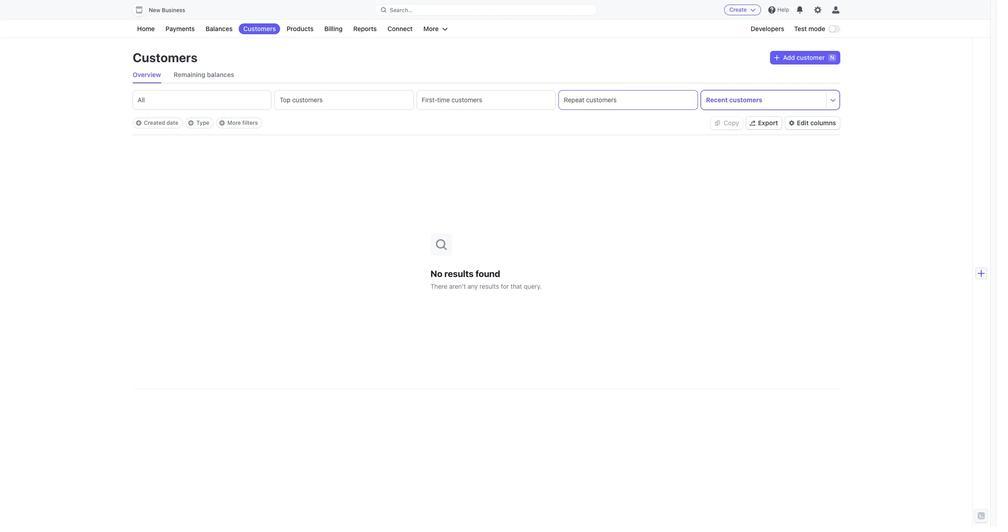 Task type: vqa. For each thing, say whether or not it's contained in the screenshot.
bottom More
yes



Task type: locate. For each thing, give the bounding box(es) containing it.
mode
[[809, 25, 825, 32]]

time
[[437, 96, 450, 104]]

more filters
[[227, 119, 258, 126]]

2 customers from the left
[[452, 96, 482, 104]]

0 vertical spatial tab list
[[133, 67, 840, 83]]

home
[[137, 25, 155, 32]]

4 customers from the left
[[729, 96, 762, 104]]

balances link
[[201, 23, 237, 34]]

0 horizontal spatial customers
[[133, 50, 198, 65]]

1 horizontal spatial more
[[424, 25, 439, 32]]

1 vertical spatial tab list
[[133, 91, 840, 109]]

n
[[830, 54, 834, 61]]

aren't
[[449, 282, 466, 290]]

remaining balances
[[174, 71, 234, 78]]

toolbar
[[133, 118, 262, 128]]

3 customers from the left
[[586, 96, 617, 104]]

products link
[[282, 23, 318, 34]]

that
[[511, 282, 522, 290]]

Search… search field
[[376, 4, 597, 16]]

1 vertical spatial more
[[227, 119, 241, 126]]

billing link
[[320, 23, 347, 34]]

0 vertical spatial more
[[424, 25, 439, 32]]

more
[[424, 25, 439, 32], [227, 119, 241, 126]]

results
[[444, 268, 474, 279], [480, 282, 499, 290]]

customers right time at left
[[452, 96, 482, 104]]

more inside button
[[424, 25, 439, 32]]

notifications image
[[797, 6, 804, 14]]

more button
[[419, 23, 452, 34]]

any
[[468, 282, 478, 290]]

more right add more filters icon
[[227, 119, 241, 126]]

edit columns
[[797, 119, 836, 127]]

there
[[431, 282, 447, 290]]

developers
[[751, 25, 784, 32]]

new
[[149, 7, 160, 14]]

customers up "copy"
[[729, 96, 762, 104]]

test mode
[[794, 25, 825, 32]]

home link
[[133, 23, 159, 34]]

developers link
[[746, 23, 789, 34]]

products
[[287, 25, 314, 32]]

billing
[[324, 25, 343, 32]]

2 tab list from the top
[[133, 91, 840, 109]]

repeat customers
[[564, 96, 617, 104]]

customers left products
[[243, 25, 276, 32]]

customers up the overview
[[133, 50, 198, 65]]

more right connect on the left top
[[424, 25, 439, 32]]

create button
[[724, 5, 761, 15]]

created date
[[144, 119, 178, 126]]

no results found there aren't any results for that query.
[[431, 268, 542, 290]]

created
[[144, 119, 165, 126]]

copy
[[724, 119, 739, 127]]

0 horizontal spatial more
[[227, 119, 241, 126]]

1 customers from the left
[[292, 96, 323, 104]]

columns
[[811, 119, 836, 127]]

query.
[[524, 282, 542, 290]]

test
[[794, 25, 807, 32]]

open overflow menu image
[[831, 97, 836, 102]]

connect link
[[383, 23, 417, 34]]

date
[[167, 119, 178, 126]]

customers
[[243, 25, 276, 32], [133, 50, 198, 65]]

new business
[[149, 7, 185, 14]]

1 horizontal spatial results
[[480, 282, 499, 290]]

search…
[[390, 7, 413, 13]]

remaining balances link
[[174, 67, 234, 83]]

customers
[[292, 96, 323, 104], [452, 96, 482, 104], [586, 96, 617, 104], [729, 96, 762, 104]]

results up aren't
[[444, 268, 474, 279]]

results down found
[[480, 282, 499, 290]]

tab list
[[133, 67, 840, 83], [133, 91, 840, 109]]

overview
[[133, 71, 161, 78]]

1 vertical spatial customers
[[133, 50, 198, 65]]

balances
[[207, 71, 234, 78]]

1 tab list from the top
[[133, 67, 840, 83]]

edit columns button
[[785, 117, 840, 129]]

first-time customers
[[422, 96, 482, 104]]

customers right top
[[292, 96, 323, 104]]

0 vertical spatial results
[[444, 268, 474, 279]]

1 horizontal spatial customers
[[243, 25, 276, 32]]

customers right repeat
[[586, 96, 617, 104]]

filters
[[242, 119, 258, 126]]



Task type: describe. For each thing, give the bounding box(es) containing it.
for
[[501, 282, 509, 290]]

svg image
[[715, 120, 720, 126]]

customers for repeat customers
[[586, 96, 617, 104]]

add type image
[[188, 120, 194, 126]]

svg image
[[774, 55, 780, 60]]

found
[[476, 268, 500, 279]]

balances
[[206, 25, 233, 32]]

help button
[[765, 3, 793, 17]]

toolbar containing created date
[[133, 118, 262, 128]]

top
[[280, 96, 291, 104]]

first-time customers link
[[417, 91, 556, 109]]

new business button
[[133, 4, 194, 16]]

add more filters image
[[219, 120, 225, 126]]

type
[[196, 119, 209, 126]]

business
[[162, 7, 185, 14]]

help
[[778, 6, 789, 13]]

customers for top customers
[[292, 96, 323, 104]]

repeat customers link
[[559, 91, 698, 109]]

edit
[[797, 119, 809, 127]]

overview link
[[133, 67, 161, 83]]

top customers
[[280, 96, 323, 104]]

repeat
[[564, 96, 585, 104]]

all
[[138, 96, 145, 104]]

0 horizontal spatial results
[[444, 268, 474, 279]]

customers for recent customers
[[729, 96, 762, 104]]

export button
[[746, 117, 782, 129]]

recent
[[706, 96, 728, 104]]

Search… text field
[[376, 4, 597, 16]]

tab list containing all
[[133, 91, 840, 109]]

connect
[[388, 25, 413, 32]]

payments
[[166, 25, 195, 32]]

remaining
[[174, 71, 205, 78]]

customers link
[[239, 23, 280, 34]]

recent customers
[[706, 96, 762, 104]]

add
[[783, 54, 795, 61]]

payments link
[[161, 23, 199, 34]]

reports link
[[349, 23, 381, 34]]

copy button
[[711, 117, 743, 129]]

first-
[[422, 96, 437, 104]]

add customer
[[783, 54, 825, 61]]

more for more filters
[[227, 119, 241, 126]]

recent customers link
[[701, 91, 827, 109]]

customer
[[797, 54, 825, 61]]

tab list containing overview
[[133, 67, 840, 83]]

top customers link
[[275, 91, 413, 109]]

reports
[[353, 25, 377, 32]]

1 vertical spatial results
[[480, 282, 499, 290]]

more for more
[[424, 25, 439, 32]]

create
[[730, 6, 747, 13]]

export
[[758, 119, 778, 127]]

no
[[431, 268, 442, 279]]

add created date image
[[136, 120, 141, 126]]

0 vertical spatial customers
[[243, 25, 276, 32]]

all link
[[133, 91, 271, 109]]



